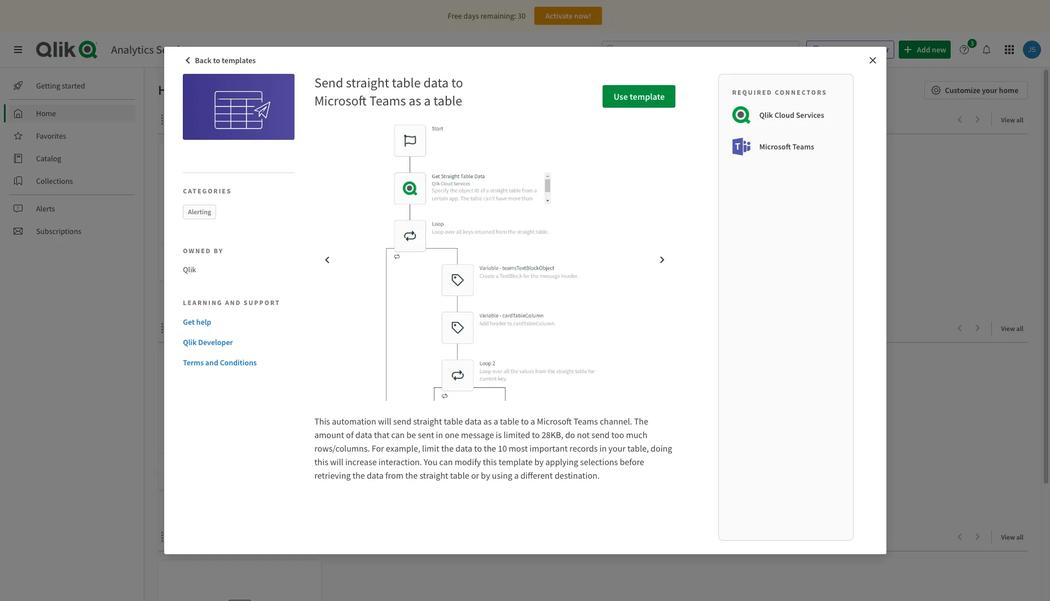 Task type: locate. For each thing, give the bounding box(es) containing it.
1 horizontal spatial by
[[481, 470, 490, 481]]

this up retrieving
[[314, 457, 328, 468]]

as inside send straight table data to microsoft teams as a table
[[409, 92, 421, 109]]

2 view from the top
[[1001, 324, 1015, 333]]

1 vertical spatial template
[[499, 457, 533, 468]]

view for recently used
[[1001, 324, 1015, 333]]

2 this from the left
[[483, 457, 497, 468]]

0 horizontal spatial this
[[314, 457, 328, 468]]

2 all from the top
[[1017, 324, 1024, 333]]

send left too
[[592, 429, 610, 441]]

minutes
[[212, 264, 235, 273]]

0 horizontal spatial 10
[[204, 264, 210, 273]]

using
[[492, 470, 512, 481]]

close image
[[868, 56, 877, 65]]

send up be
[[393, 416, 411, 427]]

home inside home link
[[36, 108, 56, 119]]

by up minutes
[[214, 247, 224, 255]]

from
[[385, 470, 403, 481]]

view all
[[1001, 116, 1024, 124], [1001, 324, 1024, 333], [1001, 533, 1024, 542]]

by
[[214, 247, 224, 255], [535, 457, 544, 468], [481, 470, 490, 481]]

qlik down recently
[[183, 337, 197, 347]]

1 vertical spatial teams
[[793, 142, 814, 152]]

2 vertical spatial by
[[481, 470, 490, 481]]

0 horizontal spatial by
[[214, 247, 224, 255]]

developer
[[198, 337, 233, 347]]

0 vertical spatial home
[[158, 81, 193, 99]]

0 horizontal spatial home
[[36, 108, 56, 119]]

0 horizontal spatial template
[[499, 457, 533, 468]]

1 vertical spatial 10
[[498, 443, 507, 454]]

qlik for qlik cloud services
[[759, 110, 773, 120]]

by up different
[[535, 457, 544, 468]]

ask insight advisor
[[825, 45, 890, 55]]

0 vertical spatial view
[[1001, 116, 1015, 124]]

teams inside send straight table data to microsoft teams as a table
[[369, 92, 406, 109]]

1 horizontal spatial home
[[158, 81, 193, 99]]

close sidebar menu image
[[14, 45, 23, 54]]

favorites link
[[9, 127, 135, 145]]

too
[[612, 429, 624, 441]]

will
[[378, 416, 391, 427], [330, 457, 344, 468]]

free
[[448, 11, 462, 21]]

1 horizontal spatial can
[[439, 457, 453, 468]]

send
[[393, 416, 411, 427], [592, 429, 610, 441]]

0 vertical spatial by
[[214, 247, 224, 255]]

the down is
[[484, 443, 496, 454]]

10 inside the first app updated 10 minutes ago
[[204, 264, 210, 273]]

10
[[204, 264, 210, 273], [498, 443, 507, 454]]

1 vertical spatial view
[[1001, 324, 1015, 333]]

0 vertical spatial template
[[630, 91, 665, 102]]

0 horizontal spatial can
[[391, 429, 405, 441]]

analytics services
[[111, 42, 195, 56]]

important
[[530, 443, 568, 454]]

home up move collection icon
[[158, 81, 193, 99]]

1 horizontal spatial microsoft
[[537, 416, 572, 427]]

1 view all link from the top
[[1001, 112, 1028, 126]]

0 horizontal spatial analytics
[[111, 42, 154, 56]]

home link
[[9, 104, 135, 122]]

searchbar element
[[602, 40, 800, 59]]

microsoft teams
[[759, 142, 814, 152]]

0 vertical spatial qlik
[[759, 110, 773, 120]]

will up retrieving
[[330, 457, 344, 468]]

home up "favorites"
[[36, 108, 56, 119]]

2 vertical spatial qlik
[[183, 337, 197, 347]]

2 vertical spatial view all link
[[1001, 530, 1028, 544]]

your down too
[[609, 443, 626, 454]]

qlik developer link
[[183, 337, 290, 348]]

cloud
[[775, 110, 795, 120]]

channel.
[[600, 416, 632, 427]]

2 vertical spatial microsoft
[[537, 416, 572, 427]]

2 vertical spatial view
[[1001, 533, 1015, 542]]

subscriptions
[[36, 226, 81, 236]]

0 vertical spatial and
[[225, 298, 241, 307]]

1 horizontal spatial teams
[[574, 416, 598, 427]]

teams inside this automation will send straight table data as a table to a microsoft teams channel. the amount of data that can be sent in one message is limited to 28kb, do not send too much rows/columns. for example, limit the data to the 10 most important records in your table, doing this will increase interaction. you can modify this template by applying selections before retrieving the data from the straight table or by using a different destination.
[[574, 416, 598, 427]]

send straight table data to microsoft teams as a table image
[[183, 74, 294, 140]]

sent
[[418, 429, 434, 441]]

analytics for analytics to explore
[[174, 113, 218, 127]]

the down 'increase'
[[353, 470, 365, 481]]

0 vertical spatial analytics
[[111, 42, 154, 56]]

your left home
[[982, 85, 998, 95]]

0 horizontal spatial in
[[436, 429, 443, 441]]

Search text field
[[620, 40, 800, 59]]

remaining:
[[481, 11, 516, 21]]

1 horizontal spatial 10
[[498, 443, 507, 454]]

back to templates button
[[180, 51, 261, 69]]

0 vertical spatial all
[[1017, 116, 1024, 124]]

and
[[225, 298, 241, 307], [205, 358, 218, 368]]

move collection image
[[158, 323, 169, 334], [158, 531, 169, 543]]

1 horizontal spatial and
[[225, 298, 241, 307]]

home
[[158, 81, 193, 99], [36, 108, 56, 119]]

1 vertical spatial by
[[535, 457, 544, 468]]

the
[[441, 443, 454, 454], [484, 443, 496, 454], [353, 470, 365, 481], [405, 470, 418, 481]]

can right you
[[439, 457, 453, 468]]

analytics to explore
[[174, 113, 269, 127]]

can
[[391, 429, 405, 441], [439, 457, 453, 468]]

1 vertical spatial home
[[36, 108, 56, 119]]

selections
[[580, 457, 618, 468]]

0 horizontal spatial as
[[409, 92, 421, 109]]

this automation will send straight table data as a table to a microsoft teams channel. the amount of data that can be sent in one message is limited to 28kb, do not send too much rows/columns. for example, limit the data to the 10 most important records in your table, doing this will increase interaction. you can modify this template by applying selections before retrieving the data from the straight table or by using a different destination.
[[314, 416, 672, 481]]

0 vertical spatial will
[[378, 416, 391, 427]]

0 vertical spatial microsoft
[[314, 92, 367, 109]]

1 vertical spatial and
[[205, 358, 218, 368]]

as for teams
[[409, 92, 421, 109]]

microsoft up 28kb,
[[537, 416, 572, 427]]

insight
[[839, 45, 862, 55]]

2 horizontal spatial by
[[535, 457, 544, 468]]

1 horizontal spatial in
[[600, 443, 607, 454]]

activate
[[546, 11, 573, 21]]

microsoft inside this automation will send straight table data as a table to a microsoft teams channel. the amount of data that can be sent in one message is limited to 28kb, do not send too much rows/columns. for example, limit the data to the 10 most important records in your table, doing this will increase interaction. you can modify this template by applying selections before retrieving the data from the straight table or by using a different destination.
[[537, 416, 572, 427]]

view all for analytics to explore
[[1001, 116, 1024, 124]]

0 horizontal spatial your
[[609, 443, 626, 454]]

send straight table data to microsoft teams as a table
[[314, 74, 463, 109]]

terms
[[183, 358, 204, 368]]

straight down you
[[420, 470, 448, 481]]

2 vertical spatial straight
[[420, 470, 448, 481]]

straight inside send straight table data to microsoft teams as a table
[[346, 74, 389, 91]]

template down most
[[499, 457, 533, 468]]

straight right the send
[[346, 74, 389, 91]]

2 vertical spatial view all
[[1001, 533, 1024, 542]]

0 vertical spatial services
[[156, 42, 195, 56]]

2 view all from the top
[[1001, 324, 1024, 333]]

view
[[1001, 116, 1015, 124], [1001, 324, 1015, 333], [1001, 533, 1015, 542]]

automation
[[332, 416, 376, 427]]

of
[[346, 429, 354, 441]]

services
[[156, 42, 195, 56], [796, 110, 824, 120]]

0 vertical spatial straight
[[346, 74, 389, 91]]

qlik down app
[[183, 265, 196, 275]]

1 vertical spatial analytics
[[174, 113, 218, 127]]

qlik developer
[[183, 337, 233, 347]]

used
[[218, 322, 241, 336]]

0 vertical spatial teams
[[369, 92, 406, 109]]

days
[[464, 11, 479, 21]]

2 view all link from the top
[[1001, 321, 1028, 335]]

to inside send straight table data to microsoft teams as a table
[[451, 74, 463, 91]]

qlik left cloud
[[759, 110, 773, 120]]

microsoft down the send
[[314, 92, 367, 109]]

modify
[[455, 457, 481, 468]]

data inside send straight table data to microsoft teams as a table
[[423, 74, 449, 91]]

and for terms
[[205, 358, 218, 368]]

home main content
[[140, 68, 1050, 602]]

customize
[[945, 85, 981, 95]]

this up using
[[483, 457, 497, 468]]

recently
[[174, 322, 216, 336]]

home
[[999, 85, 1019, 95]]

1 vertical spatial all
[[1017, 324, 1024, 333]]

do
[[565, 429, 575, 441]]

10 down is
[[498, 443, 507, 454]]

as inside this automation will send straight table data as a table to a microsoft teams channel. the amount of data that can be sent in one message is limited to 28kb, do not send too much rows/columns. for example, limit the data to the 10 most important records in your table, doing this will increase interaction. you can modify this template by applying selections before retrieving the data from the straight table or by using a different destination.
[[484, 416, 492, 427]]

template
[[630, 91, 665, 102], [499, 457, 533, 468]]

collections link
[[9, 172, 135, 190]]

amount
[[314, 429, 344, 441]]

1 horizontal spatial this
[[483, 457, 497, 468]]

0 horizontal spatial microsoft
[[314, 92, 367, 109]]

0 horizontal spatial and
[[205, 358, 218, 368]]

1 vertical spatial microsoft
[[759, 142, 791, 152]]

1 vertical spatial qlik
[[183, 265, 196, 275]]

analytics
[[111, 42, 154, 56], [174, 113, 218, 127]]

owned
[[183, 247, 211, 255]]

records
[[570, 443, 598, 454]]

all
[[1017, 116, 1024, 124], [1017, 324, 1024, 333], [1017, 533, 1024, 542]]

1 horizontal spatial as
[[484, 416, 492, 427]]

1 view from the top
[[1001, 116, 1015, 124]]

in left one at bottom left
[[436, 429, 443, 441]]

message
[[461, 429, 494, 441]]

1 vertical spatial your
[[609, 443, 626, 454]]

1 horizontal spatial your
[[982, 85, 998, 95]]

0 vertical spatial view all
[[1001, 116, 1024, 124]]

10 left minutes
[[204, 264, 210, 273]]

0 horizontal spatial will
[[330, 457, 344, 468]]

1 vertical spatial as
[[484, 416, 492, 427]]

1 view all from the top
[[1001, 116, 1024, 124]]

analytics inside home main content
[[174, 113, 218, 127]]

0 vertical spatial view all link
[[1001, 112, 1028, 126]]

1 horizontal spatial analytics
[[174, 113, 218, 127]]

and right terms
[[205, 358, 218, 368]]

all for analytics to explore
[[1017, 116, 1024, 124]]

1 horizontal spatial send
[[592, 429, 610, 441]]

catalog
[[36, 154, 61, 164]]

0 vertical spatial 10
[[204, 264, 210, 273]]

microsoft down cloud
[[759, 142, 791, 152]]

0 vertical spatial in
[[436, 429, 443, 441]]

1 vertical spatial can
[[439, 457, 453, 468]]

in up "selections"
[[600, 443, 607, 454]]

2 vertical spatial all
[[1017, 533, 1024, 542]]

1 vertical spatial straight
[[413, 416, 442, 427]]

will up that
[[378, 416, 391, 427]]

a inside send straight table data to microsoft teams as a table
[[424, 92, 431, 109]]

2 horizontal spatial microsoft
[[759, 142, 791, 152]]

1 vertical spatial in
[[600, 443, 607, 454]]

0 vertical spatial as
[[409, 92, 421, 109]]

1 vertical spatial view all
[[1001, 324, 1024, 333]]

use template
[[614, 91, 665, 102]]

0 vertical spatial your
[[982, 85, 998, 95]]

table,
[[627, 443, 649, 454]]

move collection image
[[158, 114, 169, 125]]

can left be
[[391, 429, 405, 441]]

1 vertical spatial view all link
[[1001, 321, 1028, 335]]

you
[[424, 457, 438, 468]]

by right or
[[481, 470, 490, 481]]

help
[[196, 317, 211, 327]]

this
[[314, 457, 328, 468], [483, 457, 497, 468]]

1 this from the left
[[314, 457, 328, 468]]

subscriptions link
[[9, 222, 135, 240]]

2 vertical spatial teams
[[574, 416, 598, 427]]

microsoft inside send straight table data to microsoft teams as a table
[[314, 92, 367, 109]]

data
[[423, 74, 449, 91], [465, 416, 482, 427], [355, 429, 372, 441], [455, 443, 472, 454], [367, 470, 384, 481]]

straight up sent
[[413, 416, 442, 427]]

1 horizontal spatial template
[[630, 91, 665, 102]]

template right use
[[630, 91, 665, 102]]

1 all from the top
[[1017, 116, 1024, 124]]

the right "from"
[[405, 470, 418, 481]]

0 vertical spatial send
[[393, 416, 411, 427]]

your
[[982, 85, 998, 95], [609, 443, 626, 454]]

use
[[614, 91, 628, 102]]

1 vertical spatial services
[[796, 110, 824, 120]]

in
[[436, 429, 443, 441], [600, 443, 607, 454]]

and up "get help" link
[[225, 298, 241, 307]]

0 horizontal spatial teams
[[369, 92, 406, 109]]

templates
[[222, 55, 256, 65]]



Task type: vqa. For each thing, say whether or not it's contained in the screenshot.
explore
yes



Task type: describe. For each thing, give the bounding box(es) containing it.
as for data
[[484, 416, 492, 427]]

the
[[634, 416, 648, 427]]

0 vertical spatial can
[[391, 429, 405, 441]]

previous image image
[[323, 256, 332, 265]]

for
[[372, 443, 384, 454]]

destination.
[[555, 470, 600, 481]]

analytics services element
[[111, 42, 195, 56]]

one
[[445, 429, 459, 441]]

categories
[[183, 187, 232, 195]]

be
[[407, 429, 416, 441]]

0 horizontal spatial send
[[393, 416, 411, 427]]

analytics for analytics services
[[111, 42, 154, 56]]

use template button
[[603, 85, 676, 108]]

view all link for recently used
[[1001, 321, 1028, 335]]

different
[[521, 470, 553, 481]]

to inside 'button'
[[213, 55, 220, 65]]

applying
[[546, 457, 578, 468]]

retrieving
[[314, 470, 351, 481]]

favorites
[[36, 131, 66, 141]]

much
[[626, 429, 648, 441]]

getting started link
[[9, 77, 135, 95]]

not
[[577, 429, 590, 441]]

support
[[244, 298, 280, 307]]

qlik for qlik
[[183, 265, 196, 275]]

1 vertical spatial send
[[592, 429, 610, 441]]

alerts link
[[9, 200, 135, 218]]

template inside this automation will send straight table data as a table to a microsoft teams channel. the amount of data that can be sent in one message is limited to 28kb, do not send too much rows/columns. for example, limit the data to the 10 most important records in your table, doing this will increase interaction. you can modify this template by applying selections before retrieving the data from the straight table or by using a different destination.
[[499, 457, 533, 468]]

navigation pane element
[[0, 72, 144, 245]]

get help
[[183, 317, 211, 327]]

send
[[314, 74, 343, 91]]

interaction.
[[379, 457, 422, 468]]

analytics to explore link
[[174, 113, 274, 127]]

conditions
[[220, 358, 257, 368]]

qlik for qlik developer
[[183, 337, 197, 347]]

is
[[496, 429, 502, 441]]

limited
[[504, 429, 530, 441]]

back to templates
[[195, 55, 256, 65]]

3 view from the top
[[1001, 533, 1015, 542]]

1 vertical spatial move collection image
[[158, 531, 169, 543]]

28kb,
[[542, 429, 563, 441]]

customize your home
[[945, 85, 1019, 95]]

started
[[62, 81, 85, 91]]

customize your home button
[[924, 81, 1028, 99]]

view for analytics to explore
[[1001, 116, 1015, 124]]

recently used
[[174, 322, 241, 336]]

or
[[471, 470, 479, 481]]

3 view all from the top
[[1001, 533, 1024, 542]]

qlik cloud services
[[759, 110, 824, 120]]

recently used link
[[174, 322, 246, 336]]

next image image
[[658, 256, 667, 265]]

1 vertical spatial will
[[330, 457, 344, 468]]

that
[[374, 429, 389, 441]]

learning
[[183, 298, 223, 307]]

ago
[[236, 264, 247, 273]]

and for learning
[[225, 298, 241, 307]]

back
[[195, 55, 212, 65]]

rows/columns.
[[314, 443, 370, 454]]

get
[[183, 317, 195, 327]]

owned by
[[183, 247, 224, 255]]

3 view all link from the top
[[1001, 530, 1028, 544]]

now!
[[574, 11, 592, 21]]

template inside button
[[630, 91, 665, 102]]

terms and conditions link
[[183, 357, 290, 368]]

alerting
[[188, 208, 211, 216]]

doing
[[651, 443, 672, 454]]

updated
[[178, 264, 202, 273]]

microsoft teams logo image
[[732, 138, 750, 156]]

app
[[182, 252, 195, 262]]

terms and conditions
[[183, 358, 257, 368]]

0 horizontal spatial services
[[156, 42, 195, 56]]

ask insight advisor button
[[807, 41, 895, 59]]

collections
[[36, 176, 73, 186]]

0 vertical spatial move collection image
[[158, 323, 169, 334]]

getting
[[36, 81, 60, 91]]

required connectors
[[732, 88, 827, 97]]

required
[[732, 88, 773, 97]]

advisor
[[864, 45, 890, 55]]

your inside button
[[982, 85, 998, 95]]

1 horizontal spatial services
[[796, 110, 824, 120]]

alerts
[[36, 204, 55, 214]]

1 horizontal spatial will
[[378, 416, 391, 427]]

activate now!
[[546, 11, 592, 21]]

activate now! link
[[535, 7, 602, 25]]

your inside this automation will send straight table data as a table to a microsoft teams channel. the amount of data that can be sent in one message is limited to 28kb, do not send too much rows/columns. for example, limit the data to the 10 most important records in your table, doing this will increase interaction. you can modify this template by applying selections before retrieving the data from the straight table or by using a different destination.
[[609, 443, 626, 454]]

before
[[620, 457, 644, 468]]

most
[[509, 443, 528, 454]]

get help link
[[183, 316, 290, 328]]

view all for recently used
[[1001, 324, 1024, 333]]

to inside home main content
[[220, 113, 230, 127]]

this
[[314, 416, 330, 427]]

example,
[[386, 443, 420, 454]]

home inside home main content
[[158, 81, 193, 99]]

2 horizontal spatial teams
[[793, 142, 814, 152]]

ask
[[825, 45, 837, 55]]

view all link for analytics to explore
[[1001, 112, 1028, 126]]

10 inside this automation will send straight table data as a table to a microsoft teams channel. the amount of data that can be sent in one message is limited to 28kb, do not send too much rows/columns. for example, limit the data to the 10 most important records in your table, doing this will increase interaction. you can modify this template by applying selections before retrieving the data from the straight table or by using a different destination.
[[498, 443, 507, 454]]

catalog link
[[9, 150, 135, 168]]

the down one at bottom left
[[441, 443, 454, 454]]

3 all from the top
[[1017, 533, 1024, 542]]

first
[[165, 252, 180, 262]]

learning and support
[[183, 298, 280, 307]]

increase
[[345, 457, 377, 468]]

qlik cloud services logo image
[[732, 106, 750, 124]]

all for recently used
[[1017, 324, 1024, 333]]



